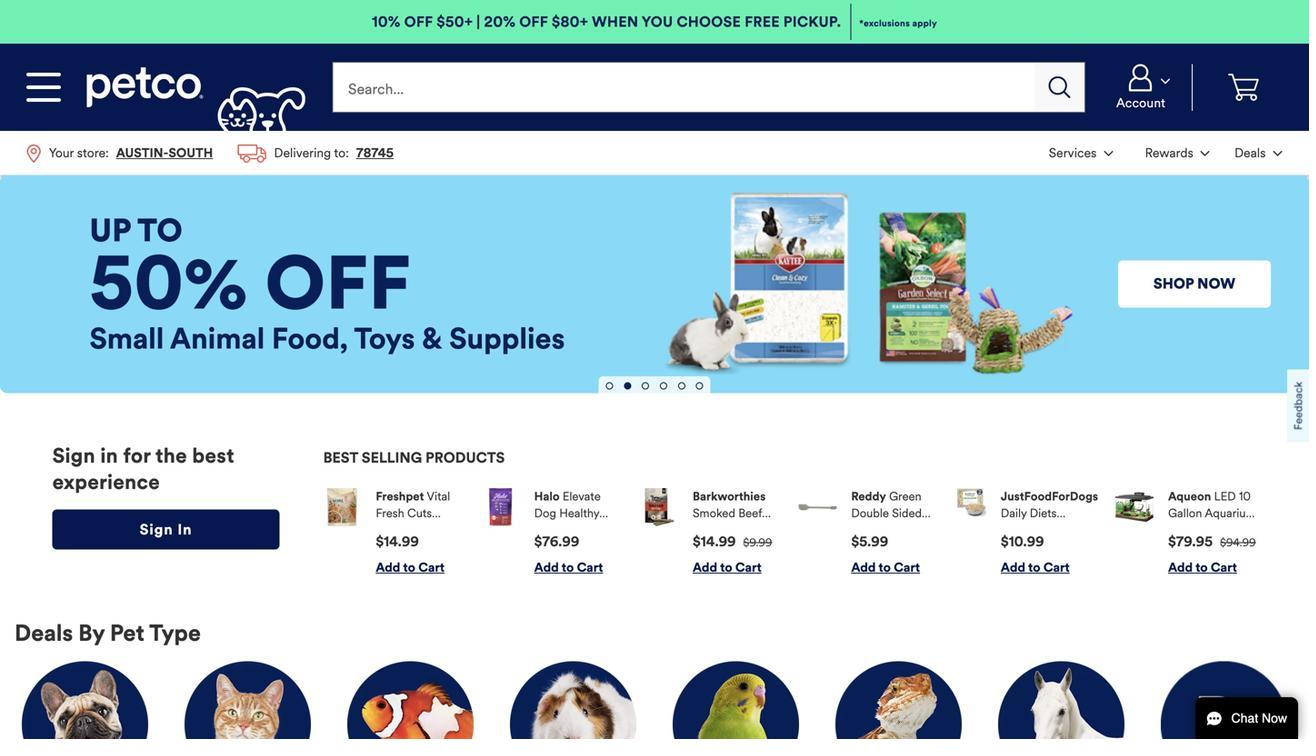 Task type: describe. For each thing, give the bounding box(es) containing it.
in
[[178, 520, 192, 539]]

best selling products
[[323, 449, 505, 467]]

deals by pet type
[[15, 619, 201, 647]]

sign in link
[[52, 510, 280, 550]]

selling
[[362, 449, 422, 467]]

fish deals image
[[347, 661, 474, 739]]

|
[[477, 13, 480, 31]]

pet
[[110, 619, 144, 647]]

$10.99
[[1001, 533, 1044, 550]]

for
[[123, 443, 151, 468]]

$79.95 list item
[[1116, 488, 1257, 576]]

10%
[[372, 13, 401, 31]]

best
[[323, 449, 358, 467]]

$79.95 $94.99
[[1168, 533, 1256, 550]]

experience
[[52, 469, 160, 494]]

$76.99
[[534, 533, 579, 550]]

farm and feed deals image
[[998, 661, 1125, 739]]

the
[[156, 443, 187, 468]]

dog deals image
[[22, 661, 148, 739]]

2 $14.99 list item from the left
[[640, 488, 781, 576]]

by
[[78, 619, 105, 647]]

reptile deals image
[[835, 661, 962, 739]]

in
[[100, 443, 118, 468]]

sign in button
[[52, 510, 280, 550]]

$14.99 for $14.99 $9.99
[[693, 533, 736, 550]]

carat down icon 13 image inside dropdown button
[[1104, 151, 1113, 156]]

$5.99 list item
[[799, 488, 940, 576]]

sign for sign in for the best experience
[[52, 443, 95, 468]]

when
[[592, 13, 638, 31]]

$80+
[[552, 13, 588, 31]]



Task type: vqa. For each thing, say whether or not it's contained in the screenshot.
'Last Name' text box
no



Task type: locate. For each thing, give the bounding box(es) containing it.
1 horizontal spatial $14.99
[[693, 533, 736, 550]]

carat down icon 13 button
[[1038, 133, 1124, 173]]

off right 20%
[[519, 13, 548, 31]]

1 off from the left
[[404, 13, 433, 31]]

Search search field
[[332, 62, 1035, 113]]

$14.99 left $9.99
[[693, 533, 736, 550]]

sign
[[52, 443, 95, 468], [140, 520, 173, 539]]

deals
[[15, 619, 73, 647]]

sign for sign in
[[140, 520, 173, 539]]

products
[[426, 449, 505, 467]]

you
[[642, 13, 673, 31]]

0 vertical spatial sign
[[52, 443, 95, 468]]

0 horizontal spatial sign
[[52, 443, 95, 468]]

pickup.
[[783, 13, 841, 31]]

$79.95
[[1168, 533, 1213, 550]]

sign in for the best experience
[[52, 443, 234, 494]]

sign in
[[140, 520, 192, 539]]

$14.99
[[376, 533, 419, 550], [693, 533, 736, 550]]

0 horizontal spatial off
[[404, 13, 433, 31]]

$14.99 $9.99
[[693, 533, 772, 550]]

apply
[[912, 18, 937, 29]]

free
[[745, 13, 780, 31]]

$5.99
[[851, 533, 888, 550]]

$76.99 list item
[[482, 488, 623, 576]]

type
[[149, 619, 201, 647]]

2 off from the left
[[519, 13, 548, 31]]

1 $14.99 list item from the left
[[323, 488, 464, 576]]

*exclusions
[[859, 18, 910, 29]]

list containing $14.99
[[323, 474, 1257, 591]]

bird deals image
[[673, 661, 799, 739]]

$14.99 down selling
[[376, 533, 419, 550]]

$14.99 for $14.99
[[376, 533, 419, 550]]

list
[[15, 131, 406, 175], [1037, 131, 1295, 175], [323, 474, 1257, 591]]

1 horizontal spatial off
[[519, 13, 548, 31]]

sign inside 'sign in for the best experience'
[[52, 443, 95, 468]]

1 horizontal spatial $14.99 list item
[[640, 488, 781, 576]]

$50+
[[437, 13, 473, 31]]

$9.99
[[743, 536, 772, 550]]

off right 10%
[[404, 13, 433, 31]]

best
[[192, 443, 234, 468]]

1 horizontal spatial sign
[[140, 520, 173, 539]]

$94.99
[[1220, 536, 1256, 550]]

off
[[404, 13, 433, 31], [519, 13, 548, 31]]

0 horizontal spatial $14.99 list item
[[323, 488, 464, 576]]

20%
[[484, 13, 516, 31]]

choose
[[677, 13, 741, 31]]

cat deals image
[[185, 661, 311, 739]]

$10.99 list item
[[957, 488, 1098, 576]]

1 $14.99 from the left
[[376, 533, 419, 550]]

sign inside button
[[140, 520, 173, 539]]

carat down icon 13 image
[[1161, 78, 1170, 84], [1104, 151, 1113, 156], [1201, 151, 1210, 156], [1273, 151, 1282, 156]]

small pet deals image
[[510, 661, 636, 739]]

pet pharmacy image
[[1161, 661, 1287, 739]]

*exclusions apply
[[859, 18, 937, 29]]

0 horizontal spatial $14.99
[[376, 533, 419, 550]]

2 $14.99 from the left
[[693, 533, 736, 550]]

search image
[[1049, 76, 1071, 98]]

1 vertical spatial sign
[[140, 520, 173, 539]]

10% off $50+ | 20% off $80+ when you choose free pickup.
[[372, 13, 841, 31]]

$14.99 list item
[[323, 488, 464, 576], [640, 488, 781, 576]]

carat down icon 13 button
[[1097, 64, 1185, 111], [1127, 133, 1220, 173], [1224, 133, 1293, 173]]



